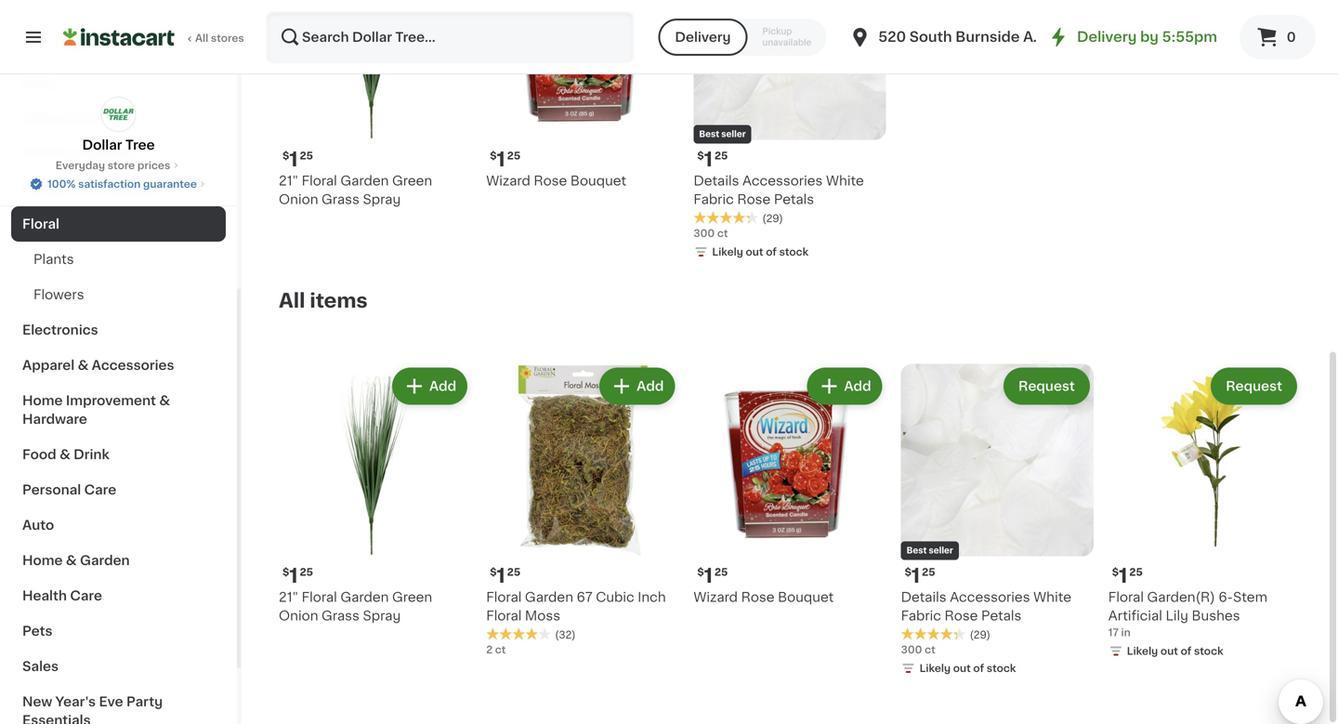 Task type: describe. For each thing, give the bounding box(es) containing it.
year's
[[55, 695, 96, 708]]

improvement
[[66, 394, 156, 407]]

all stores link
[[63, 11, 245, 63]]

1 vertical spatial of
[[1181, 646, 1192, 656]]

home & garden
[[22, 554, 130, 567]]

apparel & accessories link
[[11, 348, 226, 383]]

all stores
[[195, 33, 244, 43]]

1 horizontal spatial 300 ct
[[901, 645, 936, 655]]

baby
[[22, 76, 57, 89]]

flowers
[[33, 288, 84, 301]]

everyday
[[56, 160, 105, 171]]

0 horizontal spatial best seller
[[699, 130, 746, 139]]

1 horizontal spatial likely out of stock
[[920, 663, 1016, 674]]

spray inside product group
[[363, 609, 401, 622]]

2 horizontal spatial likely
[[1127, 646, 1158, 656]]

0 horizontal spatial ct
[[495, 645, 506, 655]]

1 horizontal spatial ct
[[717, 228, 728, 239]]

sales
[[22, 660, 59, 673]]

guarantee
[[143, 179, 197, 189]]

0 vertical spatial bouquet
[[571, 174, 627, 187]]

0 vertical spatial accessories
[[743, 174, 823, 187]]

green inside product group
[[392, 591, 432, 604]]

new
[[22, 695, 52, 708]]

items
[[310, 291, 368, 310]]

essentials
[[22, 714, 91, 724]]

1 product group from the left
[[279, 364, 471, 625]]

1 onion from the top
[[279, 193, 318, 206]]

apparel & accessories
[[22, 359, 174, 372]]

add button for cubic
[[602, 369, 673, 403]]

home for home & garden
[[22, 554, 63, 567]]

details inside product group
[[901, 591, 947, 604]]

0
[[1287, 31, 1296, 44]]

0 vertical spatial details
[[694, 174, 739, 187]]

food & drink
[[22, 448, 109, 461]]

0 vertical spatial 300 ct
[[694, 228, 728, 239]]

instacart logo image
[[63, 26, 175, 48]]

satisfaction
[[78, 179, 141, 189]]

office & craft link
[[11, 100, 226, 136]]

stores
[[211, 33, 244, 43]]

cubic
[[596, 591, 635, 604]]

tree
[[125, 138, 155, 152]]

2 product group from the left
[[486, 364, 679, 657]]

prices
[[137, 160, 170, 171]]

2 horizontal spatial out
[[1161, 646, 1178, 656]]

2 horizontal spatial ct
[[925, 645, 936, 655]]

2 21" floral garden green onion grass spray from the top
[[279, 591, 432, 622]]

all for all items
[[279, 291, 305, 310]]

100% satisfaction guarantee
[[47, 179, 197, 189]]

& for garden
[[66, 554, 77, 567]]

floral garden 67 cubic inch floral moss
[[486, 591, 666, 622]]

2 horizontal spatial stock
[[1194, 646, 1224, 656]]

care for health care
[[70, 589, 102, 602]]

1 horizontal spatial details accessories white fabric rose petals
[[901, 591, 1072, 622]]

electronics
[[22, 323, 98, 336]]

party & gift supplies
[[22, 182, 163, 195]]

bushes
[[1192, 609, 1240, 622]]

kitchen supplies link
[[11, 136, 226, 171]]

1 horizontal spatial of
[[973, 663, 984, 674]]

1 horizontal spatial stock
[[987, 663, 1016, 674]]

home for home improvement & hardware
[[22, 394, 63, 407]]

electronics link
[[11, 312, 226, 348]]

0 horizontal spatial 300
[[694, 228, 715, 239]]

dollar tree link
[[82, 97, 155, 154]]

best seller inside product group
[[907, 547, 953, 555]]

1 vertical spatial wizard
[[694, 591, 738, 604]]

sales link
[[11, 649, 226, 684]]

artificial
[[1109, 609, 1163, 622]]

kitchen
[[22, 147, 74, 160]]

burnside
[[956, 30, 1020, 44]]

0 vertical spatial of
[[766, 247, 777, 257]]

drink
[[74, 448, 109, 461]]

craft
[[82, 112, 117, 125]]

care for personal care
[[84, 483, 116, 496]]

& for gift
[[62, 182, 73, 195]]

0 horizontal spatial likely
[[712, 247, 743, 257]]

67
[[577, 591, 593, 604]]

4 product group from the left
[[901, 364, 1094, 680]]

1 horizontal spatial petals
[[982, 609, 1022, 622]]

everyday store prices link
[[56, 158, 182, 173]]

office
[[22, 112, 65, 125]]

1 grass from the top
[[322, 193, 360, 206]]

floral garden(r) 6-stem artificial lily bushes 17 in
[[1109, 591, 1268, 638]]

2 ct
[[486, 645, 506, 655]]

0 vertical spatial stock
[[779, 247, 809, 257]]

0 vertical spatial (29)
[[763, 213, 783, 224]]

& for craft
[[68, 112, 79, 125]]

0 vertical spatial details accessories white fabric rose petals
[[694, 174, 864, 206]]

gift
[[76, 182, 102, 195]]

personal care
[[22, 483, 116, 496]]

kitchen supplies
[[22, 147, 136, 160]]

3 add from the left
[[844, 380, 871, 393]]

0 vertical spatial supplies
[[78, 147, 136, 160]]

health care
[[22, 589, 102, 602]]

0 vertical spatial likely out of stock
[[712, 247, 809, 257]]

lily
[[1166, 609, 1189, 622]]

floral inside floral link
[[22, 217, 59, 231]]

by
[[1141, 30, 1159, 44]]

0 vertical spatial best
[[699, 130, 720, 139]]

2 horizontal spatial likely out of stock
[[1127, 646, 1224, 656]]

add for green
[[429, 380, 457, 393]]

home improvement & hardware
[[22, 394, 170, 426]]

520
[[879, 30, 906, 44]]

auto
[[22, 519, 54, 532]]

0 horizontal spatial wizard
[[486, 174, 531, 187]]

personal
[[22, 483, 81, 496]]

personal care link
[[11, 472, 226, 507]]

everyday store prices
[[56, 160, 170, 171]]

request button for floral garden(r) 6-stem artificial lily bushes
[[1213, 369, 1296, 403]]

17
[[1109, 628, 1119, 638]]

moss
[[525, 609, 561, 622]]

new year's eve party essentials
[[22, 695, 163, 724]]

all for all stores
[[195, 33, 208, 43]]

100%
[[47, 179, 76, 189]]

2 onion from the top
[[279, 609, 318, 622]]

plants link
[[11, 242, 226, 277]]

0 button
[[1240, 15, 1316, 59]]

stem
[[1233, 591, 1268, 604]]

delivery button
[[658, 19, 748, 56]]

health
[[22, 589, 67, 602]]

0 vertical spatial white
[[826, 174, 864, 187]]

grass inside product group
[[322, 609, 360, 622]]

garden inside the floral garden 67 cubic inch floral moss
[[525, 591, 573, 604]]

best inside product group
[[907, 547, 927, 555]]



Task type: locate. For each thing, give the bounding box(es) containing it.
all left stores
[[195, 33, 208, 43]]

1 horizontal spatial 300
[[901, 645, 922, 655]]

2 request from the left
[[1226, 380, 1283, 393]]

1 vertical spatial 300 ct
[[901, 645, 936, 655]]

1 green from the top
[[392, 174, 432, 187]]

& right food
[[60, 448, 70, 461]]

2 spray from the top
[[363, 609, 401, 622]]

25
[[300, 151, 313, 161], [715, 151, 728, 161], [507, 151, 521, 161], [300, 567, 313, 577], [715, 567, 728, 577], [507, 567, 521, 577], [922, 567, 936, 577], [1130, 567, 1143, 577]]

& right improvement
[[159, 394, 170, 407]]

care down home & garden
[[70, 589, 102, 602]]

all left items
[[279, 291, 305, 310]]

wizard
[[486, 174, 531, 187], [694, 591, 738, 604]]

300 inside product group
[[901, 645, 922, 655]]

stock
[[779, 247, 809, 257], [1194, 646, 1224, 656], [987, 663, 1016, 674]]

food & drink link
[[11, 437, 226, 472]]

spray
[[363, 193, 401, 206], [363, 609, 401, 622]]

0 vertical spatial green
[[392, 174, 432, 187]]

1 home from the top
[[22, 394, 63, 407]]

delivery for delivery
[[675, 31, 731, 44]]

in
[[1121, 628, 1131, 638]]

1 horizontal spatial accessories
[[743, 174, 823, 187]]

1 vertical spatial details
[[901, 591, 947, 604]]

& up health care
[[66, 554, 77, 567]]

1 request button from the left
[[1006, 369, 1088, 403]]

request button for details accessories white fabric rose petals
[[1006, 369, 1088, 403]]

dollar tree
[[82, 138, 155, 152]]

1 horizontal spatial wizard
[[694, 591, 738, 604]]

2 add button from the left
[[602, 369, 673, 403]]

garden(r)
[[1147, 591, 1216, 604]]

0 horizontal spatial all
[[195, 33, 208, 43]]

& for drink
[[60, 448, 70, 461]]

0 horizontal spatial request
[[1019, 380, 1075, 393]]

0 horizontal spatial white
[[826, 174, 864, 187]]

2 home from the top
[[22, 554, 63, 567]]

& inside 'home & garden' link
[[66, 554, 77, 567]]

1 vertical spatial 21"
[[279, 591, 298, 604]]

0 vertical spatial 300
[[694, 228, 715, 239]]

new year's eve party essentials link
[[11, 684, 226, 724]]

&
[[68, 112, 79, 125], [62, 182, 73, 195], [78, 359, 89, 372], [159, 394, 170, 407], [60, 448, 70, 461], [66, 554, 77, 567]]

supplies
[[78, 147, 136, 160], [105, 182, 163, 195]]

300 ct
[[694, 228, 728, 239], [901, 645, 936, 655]]

onion
[[279, 193, 318, 206], [279, 609, 318, 622]]

1 vertical spatial spray
[[363, 609, 401, 622]]

5 product group from the left
[[1109, 364, 1301, 662]]

home inside home improvement & hardware
[[22, 394, 63, 407]]

520 south burnside avenue
[[879, 30, 1077, 44]]

food
[[22, 448, 56, 461]]

dollar tree logo image
[[101, 97, 136, 132]]

pets
[[22, 625, 52, 638]]

& inside food & drink link
[[60, 448, 70, 461]]

& inside apparel & accessories 'link'
[[78, 359, 89, 372]]

1 horizontal spatial add
[[637, 380, 664, 393]]

plants
[[33, 253, 74, 266]]

request for details accessories white fabric rose petals
[[1019, 380, 1075, 393]]

party & gift supplies link
[[11, 171, 226, 206]]

party down kitchen
[[22, 182, 59, 195]]

avenue
[[1023, 30, 1077, 44]]

0 vertical spatial seller
[[722, 130, 746, 139]]

1 vertical spatial details accessories white fabric rose petals
[[901, 591, 1072, 622]]

best
[[699, 130, 720, 139], [907, 547, 927, 555]]

office & craft
[[22, 112, 117, 125]]

add for cubic
[[637, 380, 664, 393]]

supplies down store
[[105, 182, 163, 195]]

accessories inside product group
[[950, 591, 1030, 604]]

1 vertical spatial supplies
[[105, 182, 163, 195]]

2 21" from the top
[[279, 591, 298, 604]]

ct
[[717, 228, 728, 239], [495, 645, 506, 655], [925, 645, 936, 655]]

seller inside product group
[[929, 547, 953, 555]]

inch
[[638, 591, 666, 604]]

Search field
[[268, 13, 632, 61]]

all
[[195, 33, 208, 43], [279, 291, 305, 310]]

1 horizontal spatial best seller
[[907, 547, 953, 555]]

2 request button from the left
[[1213, 369, 1296, 403]]

accessories
[[743, 174, 823, 187], [92, 359, 174, 372], [950, 591, 1030, 604]]

eve
[[99, 695, 123, 708]]

1 vertical spatial grass
[[322, 609, 360, 622]]

1 vertical spatial fabric
[[901, 609, 942, 622]]

fabric inside product group
[[901, 609, 942, 622]]

petals
[[774, 193, 814, 206], [982, 609, 1022, 622]]

supplies inside 'link'
[[105, 182, 163, 195]]

2 horizontal spatial accessories
[[950, 591, 1030, 604]]

6-
[[1219, 591, 1233, 604]]

5:55pm
[[1162, 30, 1218, 44]]

& right "apparel"
[[78, 359, 89, 372]]

2 add from the left
[[637, 380, 664, 393]]

0 horizontal spatial details
[[694, 174, 739, 187]]

party right eve
[[126, 695, 163, 708]]

1 horizontal spatial out
[[953, 663, 971, 674]]

0 horizontal spatial bouquet
[[571, 174, 627, 187]]

0 vertical spatial all
[[195, 33, 208, 43]]

likely out of stock
[[712, 247, 809, 257], [1127, 646, 1224, 656], [920, 663, 1016, 674]]

0 horizontal spatial (29)
[[763, 213, 783, 224]]

1 horizontal spatial details
[[901, 591, 947, 604]]

2 vertical spatial stock
[[987, 663, 1016, 674]]

1 vertical spatial petals
[[982, 609, 1022, 622]]

request for floral garden(r) 6-stem artificial lily bushes
[[1226, 380, 1283, 393]]

party
[[22, 182, 59, 195], [126, 695, 163, 708]]

delivery by 5:55pm
[[1077, 30, 1218, 44]]

home up hardware
[[22, 394, 63, 407]]

1 21" from the top
[[279, 174, 298, 187]]

likely
[[712, 247, 743, 257], [1127, 646, 1158, 656], [920, 663, 951, 674]]

best seller
[[699, 130, 746, 139], [907, 547, 953, 555]]

party inside 'link'
[[22, 182, 59, 195]]

2
[[486, 645, 493, 655]]

party inside the new year's eve party essentials
[[126, 695, 163, 708]]

south
[[910, 30, 952, 44]]

21" floral garden green onion grass spray
[[279, 174, 432, 206], [279, 591, 432, 622]]

0 vertical spatial out
[[746, 247, 764, 257]]

1 horizontal spatial party
[[126, 695, 163, 708]]

0 horizontal spatial stock
[[779, 247, 809, 257]]

0 vertical spatial onion
[[279, 193, 318, 206]]

product group
[[279, 364, 471, 625], [486, 364, 679, 657], [694, 364, 886, 607], [901, 364, 1094, 680], [1109, 364, 1301, 662]]

accessories inside 'link'
[[92, 359, 174, 372]]

home
[[22, 394, 63, 407], [22, 554, 63, 567]]

0 vertical spatial care
[[84, 483, 116, 496]]

home improvement & hardware link
[[11, 383, 226, 437]]

2 green from the top
[[392, 591, 432, 604]]

0 vertical spatial likely
[[712, 247, 743, 257]]

0 horizontal spatial best
[[699, 130, 720, 139]]

0 horizontal spatial petals
[[774, 193, 814, 206]]

auto link
[[11, 507, 226, 543]]

care down 'drink'
[[84, 483, 116, 496]]

1 spray from the top
[[363, 193, 401, 206]]

1 horizontal spatial white
[[1034, 591, 1072, 604]]

floral
[[302, 174, 337, 187], [22, 217, 59, 231], [302, 591, 337, 604], [486, 591, 522, 604], [1109, 591, 1144, 604], [486, 609, 522, 622]]

1 horizontal spatial request
[[1226, 380, 1283, 393]]

apparel
[[22, 359, 75, 372]]

0 vertical spatial best seller
[[699, 130, 746, 139]]

delivery inside button
[[675, 31, 731, 44]]

delivery by 5:55pm link
[[1048, 26, 1218, 48]]

0 horizontal spatial wizard rose bouquet
[[486, 174, 627, 187]]

100% satisfaction guarantee button
[[29, 173, 208, 191]]

0 vertical spatial wizard rose bouquet
[[486, 174, 627, 187]]

1 vertical spatial seller
[[929, 547, 953, 555]]

request button
[[1006, 369, 1088, 403], [1213, 369, 1296, 403]]

(32)
[[555, 630, 576, 640]]

0 horizontal spatial seller
[[722, 130, 746, 139]]

1 horizontal spatial (29)
[[970, 630, 991, 640]]

0 horizontal spatial accessories
[[92, 359, 174, 372]]

dollar
[[82, 138, 122, 152]]

& left gift
[[62, 182, 73, 195]]

1 vertical spatial white
[[1034, 591, 1072, 604]]

0 horizontal spatial request button
[[1006, 369, 1088, 403]]

1 vertical spatial likely out of stock
[[1127, 646, 1224, 656]]

1 horizontal spatial add button
[[602, 369, 673, 403]]

0 horizontal spatial party
[[22, 182, 59, 195]]

grass
[[322, 193, 360, 206], [322, 609, 360, 622]]

1 vertical spatial stock
[[1194, 646, 1224, 656]]

1 horizontal spatial fabric
[[901, 609, 942, 622]]

0 vertical spatial fabric
[[694, 193, 734, 206]]

0 horizontal spatial delivery
[[675, 31, 731, 44]]

details accessories white fabric rose petals
[[694, 174, 864, 206], [901, 591, 1072, 622]]

1 vertical spatial party
[[126, 695, 163, 708]]

2 horizontal spatial add
[[844, 380, 871, 393]]

1 vertical spatial (29)
[[970, 630, 991, 640]]

2 vertical spatial accessories
[[950, 591, 1030, 604]]

None search field
[[266, 11, 634, 63]]

21"
[[279, 174, 298, 187], [279, 591, 298, 604]]

& inside office & craft 'link'
[[68, 112, 79, 125]]

2 horizontal spatial add button
[[809, 369, 881, 403]]

supplies up everyday store prices
[[78, 147, 136, 160]]

& for accessories
[[78, 359, 89, 372]]

floral inside floral garden(r) 6-stem artificial lily bushes 17 in
[[1109, 591, 1144, 604]]

1 vertical spatial bouquet
[[778, 591, 834, 604]]

0 vertical spatial party
[[22, 182, 59, 195]]

2 grass from the top
[[322, 609, 360, 622]]

0 horizontal spatial 300 ct
[[694, 228, 728, 239]]

& left craft
[[68, 112, 79, 125]]

health care link
[[11, 578, 226, 613]]

1 horizontal spatial bouquet
[[778, 591, 834, 604]]

home & garden link
[[11, 543, 226, 578]]

of
[[766, 247, 777, 257], [1181, 646, 1192, 656], [973, 663, 984, 674]]

1 vertical spatial wizard rose bouquet
[[694, 591, 834, 604]]

1 21" floral garden green onion grass spray from the top
[[279, 174, 432, 206]]

300
[[694, 228, 715, 239], [901, 645, 922, 655]]

0 vertical spatial 21" floral garden green onion grass spray
[[279, 174, 432, 206]]

0 vertical spatial petals
[[774, 193, 814, 206]]

hardware
[[22, 413, 87, 426]]

520 south burnside avenue button
[[849, 11, 1077, 63]]

★★★★★
[[694, 211, 759, 224], [694, 211, 759, 224], [486, 627, 551, 640], [486, 627, 551, 640], [901, 627, 966, 640], [901, 627, 966, 640]]

add button for green
[[394, 369, 466, 403]]

1 horizontal spatial all
[[279, 291, 305, 310]]

baby link
[[11, 65, 226, 100]]

0 vertical spatial spray
[[363, 193, 401, 206]]

all items
[[279, 291, 368, 310]]

floral link
[[11, 206, 226, 242]]

service type group
[[658, 19, 827, 56]]

home up health
[[22, 554, 63, 567]]

1 vertical spatial green
[[392, 591, 432, 604]]

1 horizontal spatial wizard rose bouquet
[[694, 591, 834, 604]]

wizard rose bouquet
[[486, 174, 627, 187], [694, 591, 834, 604]]

store
[[108, 160, 135, 171]]

& inside "party & gift supplies" 'link'
[[62, 182, 73, 195]]

1 add button from the left
[[394, 369, 466, 403]]

2 vertical spatial likely
[[920, 663, 951, 674]]

0 horizontal spatial likely out of stock
[[712, 247, 809, 257]]

request
[[1019, 380, 1075, 393], [1226, 380, 1283, 393]]

green
[[392, 174, 432, 187], [392, 591, 432, 604]]

0 horizontal spatial fabric
[[694, 193, 734, 206]]

& inside home improvement & hardware
[[159, 394, 170, 407]]

1 vertical spatial 300
[[901, 645, 922, 655]]

0 vertical spatial 21"
[[279, 174, 298, 187]]

3 product group from the left
[[694, 364, 886, 607]]

1 vertical spatial accessories
[[92, 359, 174, 372]]

$
[[283, 151, 289, 161], [697, 151, 704, 161], [490, 151, 497, 161], [283, 567, 289, 577], [697, 567, 704, 577], [490, 567, 497, 577], [905, 567, 912, 577], [1112, 567, 1119, 577]]

add
[[429, 380, 457, 393], [637, 380, 664, 393], [844, 380, 871, 393]]

1 horizontal spatial request button
[[1213, 369, 1296, 403]]

0 vertical spatial grass
[[322, 193, 360, 206]]

delivery for delivery by 5:55pm
[[1077, 30, 1137, 44]]

flowers link
[[11, 277, 226, 312]]

1 request from the left
[[1019, 380, 1075, 393]]

pets link
[[11, 613, 226, 649]]

3 add button from the left
[[809, 369, 881, 403]]

1 add from the left
[[429, 380, 457, 393]]

1 vertical spatial home
[[22, 554, 63, 567]]



Task type: vqa. For each thing, say whether or not it's contained in the screenshot.
love for November
no



